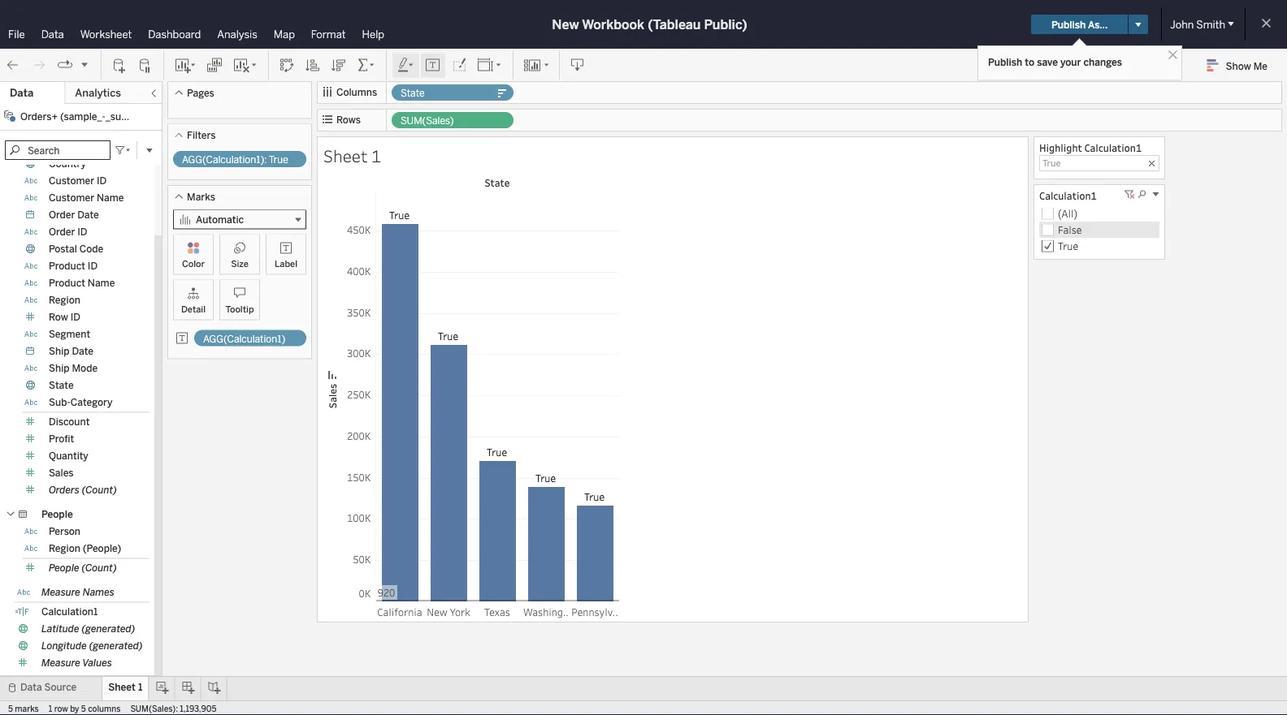 Task type: vqa. For each thing, say whether or not it's contained in the screenshot.
Go to search image
no



Task type: describe. For each thing, give the bounding box(es) containing it.
order id
[[49, 226, 87, 238]]

California, State. Press Space to toggle selection. Press Escape to go back to the left margin. Use arrow keys to navigate headers text field
[[375, 603, 424, 621]]

_superstore
[[105, 111, 160, 122]]

sub-
[[49, 397, 70, 409]]

format workbook image
[[451, 57, 467, 74]]

map
[[274, 28, 295, 41]]

0 vertical spatial 1
[[371, 145, 381, 167]]

john
[[1170, 18, 1194, 31]]

new data source image
[[111, 57, 128, 74]]

names
[[83, 587, 114, 599]]

marks
[[187, 191, 215, 203]]

id for customer id
[[97, 175, 107, 187]]

changes
[[1084, 56, 1122, 68]]

order for order date
[[49, 209, 75, 221]]

0 vertical spatial sheet
[[323, 145, 368, 167]]

help
[[362, 28, 384, 41]]

product for product name
[[49, 278, 85, 289]]

0 vertical spatial calculation1
[[1084, 141, 1142, 154]]

show me button
[[1200, 53, 1282, 78]]

your
[[1060, 56, 1081, 68]]

ship date
[[49, 346, 93, 358]]

publish to save your changes
[[988, 56, 1122, 68]]

product for product id
[[49, 260, 85, 272]]

values
[[82, 658, 112, 670]]

region (people)
[[49, 543, 121, 555]]

workbook
[[582, 17, 645, 32]]

measure for measure values
[[41, 658, 80, 670]]

0 vertical spatial true
[[269, 154, 288, 166]]

Search text field
[[5, 141, 111, 160]]

size
[[231, 258, 249, 269]]

publish for publish to save your changes
[[988, 56, 1023, 68]]

totals image
[[357, 57, 376, 74]]

2 vertical spatial data
[[20, 682, 42, 694]]

(generated) for latitude (generated)
[[82, 624, 135, 636]]

sum(sales)
[[401, 115, 454, 127]]

duplicate image
[[206, 57, 223, 74]]

sum(sales): 1,193,905
[[130, 705, 217, 714]]

False checkbox
[[1039, 222, 1160, 238]]

sorted descending by sum of sales within state image
[[331, 57, 347, 74]]

as...
[[1088, 18, 1108, 30]]

measure for measure names
[[41, 587, 80, 599]]

longitude
[[41, 641, 87, 653]]

2 5 from the left
[[81, 705, 86, 714]]

pages
[[187, 87, 214, 99]]

(people)
[[83, 543, 121, 555]]

dashboard
[[148, 28, 201, 41]]

agg(calculation1)
[[203, 333, 285, 345]]

collapse image
[[149, 89, 158, 98]]

(all) link
[[1058, 207, 1078, 220]]

measure values
[[41, 658, 112, 670]]

people (count)
[[49, 563, 117, 575]]

publish as...
[[1052, 18, 1108, 30]]

orders+ (sample_-_superstore (1))
[[20, 111, 178, 122]]

Texas, State. Press Space to toggle selection. Press Escape to go back to the left margin. Use arrow keys to navigate headers text field
[[473, 603, 522, 621]]

fit image
[[477, 57, 503, 74]]

analytics
[[75, 87, 121, 100]]

measure names
[[41, 587, 114, 599]]

id for row id
[[71, 312, 80, 323]]

customer name
[[49, 192, 124, 204]]

highlight
[[1039, 141, 1082, 154]]

public)
[[704, 17, 747, 32]]

Pennsylvania, State. Press Space to toggle selection. Press Escape to go back to the left margin. Use arrow keys to navigate headers text field
[[571, 603, 619, 621]]

sum(sales):
[[130, 705, 178, 714]]

agg(calculation1): true
[[182, 154, 288, 166]]

(count) for people (count)
[[82, 563, 117, 575]]

undo image
[[5, 57, 21, 74]]

1 row by 5 columns
[[49, 705, 121, 714]]

click to show all values image
[[1125, 190, 1135, 200]]

show me
[[1226, 60, 1268, 72]]

longitude (generated)
[[41, 641, 143, 653]]

redo image
[[31, 57, 47, 74]]

detail
[[181, 304, 206, 315]]

to
[[1025, 56, 1035, 68]]

row
[[54, 705, 68, 714]]

New York, State. Press Space to toggle selection. Press Escape to go back to the left margin. Use arrow keys to navigate headers text field
[[424, 603, 473, 621]]

product name
[[49, 278, 115, 289]]

replay animation image
[[80, 60, 89, 69]]

john smith
[[1170, 18, 1226, 31]]

ship for ship date
[[49, 346, 70, 358]]

new
[[552, 17, 579, 32]]

order for order id
[[49, 226, 75, 238]]

by
[[70, 705, 79, 714]]

code
[[79, 243, 103, 255]]

columns
[[336, 87, 377, 98]]

true link
[[1058, 239, 1079, 253]]

id for order id
[[77, 226, 87, 238]]

false
[[1058, 223, 1082, 236]]

1 vertical spatial data
[[10, 87, 34, 100]]

(all)
[[1058, 207, 1078, 220]]

worksheet
[[80, 28, 132, 41]]

(count) for orders (count)
[[82, 485, 117, 497]]

highlight calculation1
[[1039, 141, 1142, 154]]

publish as... button
[[1031, 15, 1128, 34]]

filters
[[187, 130, 216, 141]]

true inside option
[[1058, 239, 1079, 253]]



Task type: locate. For each thing, give the bounding box(es) containing it.
publish left the as...
[[1052, 18, 1086, 30]]

customer down country
[[49, 175, 94, 187]]

people for people
[[41, 509, 73, 521]]

hide mark labels image
[[425, 57, 441, 74]]

5 right by
[[81, 705, 86, 714]]

0 horizontal spatial 5
[[8, 705, 13, 714]]

calculation1 up (all) link
[[1039, 189, 1097, 202]]

customer for customer id
[[49, 175, 94, 187]]

publish for publish as...
[[1052, 18, 1086, 30]]

True checkbox
[[1039, 238, 1160, 254]]

0 vertical spatial region
[[49, 295, 80, 306]]

(tableau
[[648, 17, 701, 32]]

region down person
[[49, 543, 80, 555]]

0 vertical spatial sheet 1
[[323, 145, 381, 167]]

sorted descending by sum of sales within state image
[[327, 369, 339, 381]]

country
[[49, 158, 86, 170]]

2 product from the top
[[49, 278, 85, 289]]

latitude
[[41, 624, 79, 636]]

1 vertical spatial 1
[[138, 682, 142, 694]]

2 horizontal spatial 1
[[371, 145, 381, 167]]

(generated) up longitude (generated)
[[82, 624, 135, 636]]

people
[[41, 509, 73, 521], [49, 563, 79, 575]]

1 order from the top
[[49, 209, 75, 221]]

1 horizontal spatial true
[[1058, 239, 1079, 253]]

orders+
[[20, 111, 58, 122]]

data up replay animation image
[[41, 28, 64, 41]]

0 vertical spatial publish
[[1052, 18, 1086, 30]]

1 vertical spatial sheet 1
[[108, 682, 142, 694]]

0 vertical spatial data
[[41, 28, 64, 41]]

new worksheet image
[[174, 57, 197, 74]]

5 marks
[[8, 705, 39, 714]]

state
[[401, 87, 425, 99], [485, 176, 510, 190], [49, 380, 74, 392]]

1 vertical spatial date
[[72, 346, 93, 358]]

name for customer name
[[97, 192, 124, 204]]

true down false link
[[1058, 239, 1079, 253]]

2 vertical spatial state
[[49, 380, 74, 392]]

search image
[[1138, 190, 1148, 200]]

marks
[[15, 705, 39, 714]]

5
[[8, 705, 13, 714], [81, 705, 86, 714]]

id
[[97, 175, 107, 187], [77, 226, 87, 238], [88, 260, 98, 272], [71, 312, 80, 323]]

0 vertical spatial product
[[49, 260, 85, 272]]

false link
[[1058, 223, 1082, 236]]

0 vertical spatial state
[[401, 87, 425, 99]]

measure down longitude on the left of page
[[41, 658, 80, 670]]

orders
[[49, 485, 79, 497]]

color
[[182, 258, 205, 269]]

measure
[[41, 587, 80, 599], [41, 658, 80, 670]]

2 customer from the top
[[49, 192, 94, 204]]

rows
[[336, 114, 361, 126]]

product down postal
[[49, 260, 85, 272]]

1 (count) from the top
[[82, 485, 117, 497]]

clear sheet image
[[232, 57, 258, 74]]

mode
[[72, 363, 98, 375]]

(generated) for longitude (generated)
[[89, 641, 143, 653]]

data down undo image
[[10, 87, 34, 100]]

close image
[[1165, 47, 1181, 63]]

customer
[[49, 175, 94, 187], [49, 192, 94, 204]]

list box
[[1039, 222, 1160, 254]]

ship for ship mode
[[49, 363, 70, 375]]

name for product name
[[88, 278, 115, 289]]

show/hide cards image
[[523, 57, 549, 74]]

1 vertical spatial publish
[[988, 56, 1023, 68]]

sales
[[49, 468, 74, 479]]

1 vertical spatial true
[[1058, 239, 1079, 253]]

1 vertical spatial ship
[[49, 363, 70, 375]]

id up postal code
[[77, 226, 87, 238]]

1 left "row"
[[49, 705, 52, 714]]

order
[[49, 209, 75, 221], [49, 226, 75, 238]]

me
[[1254, 60, 1268, 72]]

person
[[49, 526, 80, 538]]

1 vertical spatial (generated)
[[89, 641, 143, 653]]

product id
[[49, 260, 98, 272]]

0 horizontal spatial state
[[49, 380, 74, 392]]

0 horizontal spatial sheet
[[108, 682, 136, 694]]

1 vertical spatial state
[[485, 176, 510, 190]]

people for people (count)
[[49, 563, 79, 575]]

1 vertical spatial name
[[88, 278, 115, 289]]

segment
[[49, 329, 90, 341]]

1 horizontal spatial 1
[[138, 682, 142, 694]]

0 horizontal spatial 1
[[49, 705, 52, 714]]

true right agg(calculation1):
[[269, 154, 288, 166]]

data source
[[20, 682, 77, 694]]

analysis
[[217, 28, 257, 41]]

1 vertical spatial product
[[49, 278, 85, 289]]

1 up "sum(sales):"
[[138, 682, 142, 694]]

2 (count) from the top
[[82, 563, 117, 575]]

region for region (people)
[[49, 543, 80, 555]]

people up measure names
[[49, 563, 79, 575]]

data up marks
[[20, 682, 42, 694]]

1
[[371, 145, 381, 167], [138, 682, 142, 694], [49, 705, 52, 714]]

file
[[8, 28, 25, 41]]

date
[[77, 209, 99, 221], [72, 346, 93, 358]]

id for product id
[[88, 260, 98, 272]]

show
[[1226, 60, 1251, 72]]

publish left to
[[988, 56, 1023, 68]]

0 vertical spatial people
[[41, 509, 73, 521]]

region up row id
[[49, 295, 80, 306]]

sheet 1
[[323, 145, 381, 167], [108, 682, 142, 694]]

2 order from the top
[[49, 226, 75, 238]]

columns
[[88, 705, 121, 714]]

1 product from the top
[[49, 260, 85, 272]]

region
[[49, 295, 80, 306], [49, 543, 80, 555]]

true
[[269, 154, 288, 166], [1058, 239, 1079, 253]]

1 5 from the left
[[8, 705, 13, 714]]

row id
[[49, 312, 80, 323]]

(count) down (people)
[[82, 563, 117, 575]]

2 region from the top
[[49, 543, 80, 555]]

0 vertical spatial ship
[[49, 346, 70, 358]]

1 vertical spatial (count)
[[82, 563, 117, 575]]

customer for customer name
[[49, 192, 94, 204]]

order up the order id
[[49, 209, 75, 221]]

sheet down "rows"
[[323, 145, 368, 167]]

order date
[[49, 209, 99, 221]]

2 measure from the top
[[41, 658, 80, 670]]

0 vertical spatial order
[[49, 209, 75, 221]]

postal code
[[49, 243, 103, 255]]

category
[[70, 397, 113, 409]]

measure down "people (count)"
[[41, 587, 80, 599]]

1 horizontal spatial sheet
[[323, 145, 368, 167]]

save
[[1037, 56, 1058, 68]]

5 left marks
[[8, 705, 13, 714]]

ship down segment
[[49, 346, 70, 358]]

1 region from the top
[[49, 295, 80, 306]]

2 horizontal spatial state
[[485, 176, 510, 190]]

source
[[44, 682, 77, 694]]

1 measure from the top
[[41, 587, 80, 599]]

date for ship date
[[72, 346, 93, 358]]

1 vertical spatial measure
[[41, 658, 80, 670]]

sub-category
[[49, 397, 113, 409]]

postal
[[49, 243, 77, 255]]

1 horizontal spatial state
[[401, 87, 425, 99]]

row
[[49, 312, 68, 323]]

marks. press enter to open the view data window.. use arrow keys to navigate data visualization elements. image
[[375, 191, 619, 603]]

discount
[[49, 417, 90, 428]]

1 vertical spatial region
[[49, 543, 80, 555]]

1 vertical spatial people
[[49, 563, 79, 575]]

sheet 1 down "rows"
[[323, 145, 381, 167]]

(count) right orders
[[82, 485, 117, 497]]

date for order date
[[77, 209, 99, 221]]

0 vertical spatial (generated)
[[82, 624, 135, 636]]

id right row
[[71, 312, 80, 323]]

(count)
[[82, 485, 117, 497], [82, 563, 117, 575]]

latitude (generated)
[[41, 624, 135, 636]]

new workbook (tableau public)
[[552, 17, 747, 32]]

highlight image
[[397, 57, 415, 74]]

date down "customer name"
[[77, 209, 99, 221]]

2 ship from the top
[[49, 363, 70, 375]]

quantity
[[49, 451, 88, 462]]

(1))
[[162, 111, 178, 122]]

customer up order date
[[49, 192, 94, 204]]

list box containing false
[[1039, 222, 1160, 254]]

publish
[[1052, 18, 1086, 30], [988, 56, 1023, 68]]

(All) checkbox
[[1039, 206, 1160, 222]]

1 horizontal spatial sheet 1
[[323, 145, 381, 167]]

replay animation image
[[57, 57, 73, 73]]

0 horizontal spatial sheet 1
[[108, 682, 142, 694]]

tooltip
[[225, 304, 254, 315]]

pause auto updates image
[[137, 57, 154, 74]]

2 vertical spatial calculation1
[[41, 607, 98, 618]]

region for region
[[49, 295, 80, 306]]

ship mode
[[49, 363, 98, 375]]

order up postal
[[49, 226, 75, 238]]

date up mode
[[72, 346, 93, 358]]

label
[[275, 258, 298, 269]]

agg(calculation1):
[[182, 154, 267, 166]]

2 vertical spatial 1
[[49, 705, 52, 714]]

smith
[[1197, 18, 1226, 31]]

1 customer from the top
[[49, 175, 94, 187]]

name down customer id
[[97, 192, 124, 204]]

1 ship from the top
[[49, 346, 70, 358]]

swap rows and columns image
[[279, 57, 295, 74]]

profit
[[49, 434, 74, 445]]

0 horizontal spatial publish
[[988, 56, 1023, 68]]

(generated)
[[82, 624, 135, 636], [89, 641, 143, 653]]

0 horizontal spatial true
[[269, 154, 288, 166]]

1 vertical spatial calculation1
[[1039, 189, 1097, 202]]

ship down ship date
[[49, 363, 70, 375]]

product down product id
[[49, 278, 85, 289]]

Washington, State. Press Space to toggle selection. Press Escape to go back to the left margin. Use arrow keys to navigate headers text field
[[522, 603, 571, 621]]

people up person
[[41, 509, 73, 521]]

1 vertical spatial customer
[[49, 192, 94, 204]]

1 horizontal spatial publish
[[1052, 18, 1086, 30]]

0 vertical spatial measure
[[41, 587, 80, 599]]

0 vertical spatial date
[[77, 209, 99, 221]]

1 down columns
[[371, 145, 381, 167]]

format
[[311, 28, 346, 41]]

0 vertical spatial customer
[[49, 175, 94, 187]]

data
[[41, 28, 64, 41], [10, 87, 34, 100], [20, 682, 42, 694]]

sheet up columns
[[108, 682, 136, 694]]

calculation1 up latitude
[[41, 607, 98, 618]]

sheet 1 up columns
[[108, 682, 142, 694]]

sorted ascending by sum of sales within state image
[[305, 57, 321, 74]]

(sample_-
[[60, 111, 105, 122]]

id down code on the top left of page
[[88, 260, 98, 272]]

customer id
[[49, 175, 107, 187]]

1 vertical spatial sheet
[[108, 682, 136, 694]]

orders (count)
[[49, 485, 117, 497]]

0 vertical spatial (count)
[[82, 485, 117, 497]]

(generated) up values
[[89, 641, 143, 653]]

1 horizontal spatial 5
[[81, 705, 86, 714]]

0 vertical spatial name
[[97, 192, 124, 204]]

name down product id
[[88, 278, 115, 289]]

download image
[[570, 57, 586, 74]]

calculation1 up click to show all values icon
[[1084, 141, 1142, 154]]

id up "customer name"
[[97, 175, 107, 187]]

1 vertical spatial order
[[49, 226, 75, 238]]

publish inside button
[[1052, 18, 1086, 30]]

ship
[[49, 346, 70, 358], [49, 363, 70, 375]]



